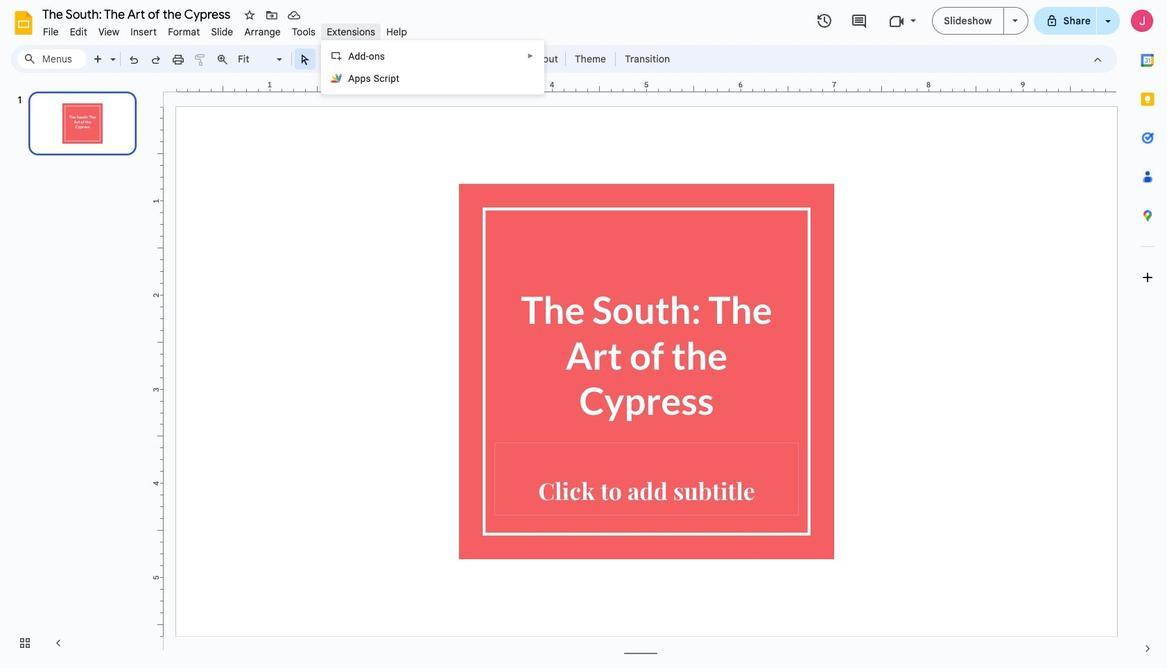 Task type: vqa. For each thing, say whether or not it's contained in the screenshot.
topmost A
no



Task type: locate. For each thing, give the bounding box(es) containing it.
tab list
[[1129, 41, 1168, 629]]

menu item up print (⌘p) icon
[[162, 24, 206, 40]]

select (esc) image
[[298, 53, 312, 67]]

menu
[[321, 40, 545, 94]]

tab list inside menu bar banner
[[1129, 41, 1168, 629]]

paint format image
[[194, 53, 207, 67]]

menu item up zoom 'icon'
[[206, 24, 239, 40]]

last edit was on october 30, 2023 image
[[817, 12, 834, 29]]

6 menu item from the left
[[206, 24, 239, 40]]

quick sharing actions image
[[1106, 20, 1112, 42]]

menu item up text box icon
[[321, 24, 381, 40]]

new slide with layout image
[[107, 50, 116, 55]]

menu bar banner
[[0, 0, 1168, 668]]

menu item up new slide with layout icon
[[93, 24, 125, 40]]

menu bar inside menu bar banner
[[37, 18, 413, 41]]

navigation
[[0, 78, 153, 668]]

menu item up new slide (ctrl+m) icon
[[64, 24, 93, 40]]

menu item
[[37, 24, 64, 40], [64, 24, 93, 40], [93, 24, 125, 40], [125, 24, 162, 40], [162, 24, 206, 40], [206, 24, 239, 40], [239, 24, 287, 40], [287, 24, 321, 40], [321, 24, 381, 40], [381, 24, 413, 40]]

Menus field
[[17, 49, 87, 69]]

10 menu item from the left
[[381, 24, 413, 40]]

undo (⌘z) image
[[127, 53, 141, 67]]

menu item down document status: saved to drive. image
[[287, 24, 321, 40]]

Star checkbox
[[240, 6, 260, 25]]

main toolbar
[[86, 49, 677, 69]]

4 menu item from the left
[[125, 24, 162, 40]]

menu bar
[[37, 18, 413, 41]]

document status: saved to drive. image
[[287, 8, 301, 22]]

menu item down rename "text field"
[[125, 24, 162, 40]]

application
[[0, 0, 1168, 668]]

Zoom field
[[234, 49, 289, 69]]

star image
[[243, 8, 257, 22]]

show all comments image
[[851, 13, 868, 29]]

3 menu item from the left
[[93, 24, 125, 40]]

1 menu item from the left
[[37, 24, 64, 40]]

menu item up main toolbar
[[381, 24, 413, 40]]

apps script e element
[[348, 73, 404, 84]]

new slide (ctrl+m) image
[[92, 53, 105, 67]]

move image
[[265, 8, 279, 22]]

menu item up menus field
[[37, 24, 64, 40]]

7 menu item from the left
[[239, 24, 287, 40]]

menu item down move icon
[[239, 24, 287, 40]]

Zoom text field
[[236, 49, 275, 69]]

text box image
[[321, 53, 334, 67]]



Task type: describe. For each thing, give the bounding box(es) containing it.
9 menu item from the left
[[321, 24, 381, 40]]

slides home image
[[11, 10, 36, 35]]

redo (⌘y) image
[[149, 53, 163, 67]]

presentation options image
[[1013, 19, 1018, 22]]

2 menu item from the left
[[64, 24, 93, 40]]

hide the menus (ctrl+shift+f) image
[[1092, 53, 1105, 67]]

zoom image
[[216, 53, 230, 67]]

Rename text field
[[37, 6, 239, 22]]

share. private to only me. image
[[1046, 14, 1059, 27]]

8 menu item from the left
[[287, 24, 321, 40]]

print (⌘p) image
[[171, 53, 185, 67]]

5 menu item from the left
[[162, 24, 206, 40]]



